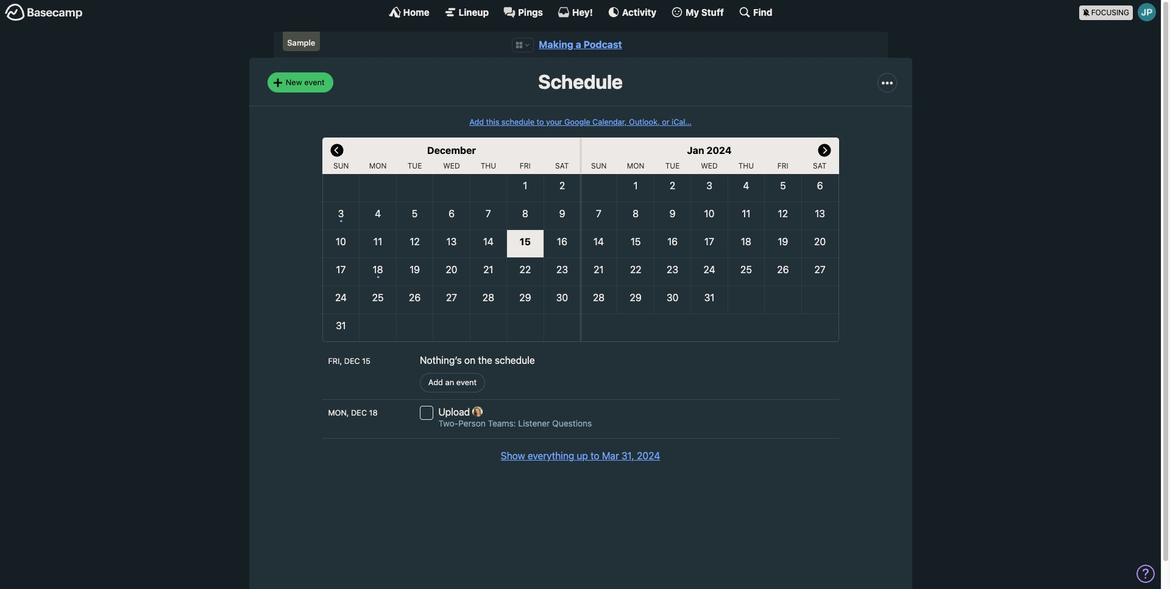Task type: locate. For each thing, give the bounding box(es) containing it.
1 horizontal spatial fri
[[778, 161, 788, 171]]

tue for jan 2024
[[665, 161, 680, 171]]

0 horizontal spatial 2024
[[637, 451, 660, 462]]

18
[[369, 409, 378, 418]]

my stuff
[[686, 6, 724, 17]]

schedule
[[501, 117, 534, 127], [495, 355, 535, 366]]

0 horizontal spatial to
[[537, 117, 544, 127]]

everything
[[528, 451, 574, 462]]

my stuff button
[[671, 6, 724, 18]]

wed down jan 2024
[[701, 161, 718, 171]]

1 horizontal spatial 2024
[[707, 145, 732, 156]]

0 horizontal spatial thu
[[481, 161, 496, 171]]

teams:
[[488, 419, 516, 429]]

2024 right jan
[[707, 145, 732, 156]]

to
[[537, 117, 544, 127], [591, 451, 599, 462]]

tue for december
[[408, 161, 422, 171]]

2 sat from the left
[[813, 161, 827, 171]]

1 vertical spatial 2024
[[637, 451, 660, 462]]

1 horizontal spatial to
[[591, 451, 599, 462]]

wed
[[443, 161, 460, 171], [701, 161, 718, 171]]

add inside add an event 'link'
[[428, 378, 443, 388]]

0 horizontal spatial wed
[[443, 161, 460, 171]]

google
[[564, 117, 590, 127]]

dec for upload
[[351, 409, 367, 418]]

2 fri from the left
[[778, 161, 788, 171]]

1 thu from the left
[[481, 161, 496, 171]]

thu
[[481, 161, 496, 171], [738, 161, 754, 171]]

mon, dec 18
[[328, 409, 378, 418]]

calendar,
[[592, 117, 627, 127]]

home
[[403, 6, 429, 17]]

2024
[[707, 145, 732, 156], [637, 451, 660, 462]]

1 vertical spatial to
[[591, 451, 599, 462]]

2024 right 31,
[[637, 451, 660, 462]]

1 fri from the left
[[520, 161, 531, 171]]

1 horizontal spatial event
[[456, 378, 477, 388]]

to left your
[[537, 117, 544, 127]]

fri
[[520, 161, 531, 171], [778, 161, 788, 171]]

dec
[[344, 357, 360, 366], [351, 409, 367, 418]]

event
[[304, 77, 325, 87], [456, 378, 477, 388]]

activity link
[[608, 6, 656, 18]]

show        everything      up to        mar 31, 2024 button
[[501, 449, 660, 464]]

sun for december
[[333, 161, 349, 171]]

0 horizontal spatial mon
[[369, 161, 387, 171]]

0 horizontal spatial sun
[[333, 161, 349, 171]]

1 vertical spatial add
[[428, 378, 443, 388]]

1 horizontal spatial wed
[[701, 161, 718, 171]]

sample
[[287, 38, 315, 48]]

two-
[[438, 419, 458, 429]]

to inside show        everything      up to        mar 31, 2024 button
[[591, 451, 599, 462]]

1 sun from the left
[[333, 161, 349, 171]]

dec for add an event
[[344, 357, 360, 366]]

1 mon from the left
[[369, 161, 387, 171]]

1 sat from the left
[[555, 161, 569, 171]]

event right new
[[304, 77, 325, 87]]

to for up
[[591, 451, 599, 462]]

wed for december
[[443, 161, 460, 171]]

mon,
[[328, 409, 349, 418]]

1 vertical spatial •
[[376, 272, 380, 282]]

focusing
[[1091, 8, 1129, 17]]

mon for jan 2024
[[627, 161, 644, 171]]

1 horizontal spatial thu
[[738, 161, 754, 171]]

0 horizontal spatial event
[[304, 77, 325, 87]]

0 horizontal spatial add
[[428, 378, 443, 388]]

schedule right this
[[501, 117, 534, 127]]

add this schedule to your google calendar, outlook, or ical… link
[[469, 117, 692, 127]]

wed down december
[[443, 161, 460, 171]]

lineup
[[459, 6, 489, 17]]

1 vertical spatial dec
[[351, 409, 367, 418]]

0 horizontal spatial •
[[339, 216, 343, 226]]

sun
[[333, 161, 349, 171], [591, 161, 607, 171]]

thu for jan 2024
[[738, 161, 754, 171]]

nothing's
[[420, 355, 462, 366]]

making a podcast link
[[539, 39, 622, 50]]

find button
[[739, 6, 772, 18]]

listener
[[518, 419, 550, 429]]

dec left the 15
[[344, 357, 360, 366]]

0 horizontal spatial tue
[[408, 161, 422, 171]]

new
[[286, 77, 302, 87]]

0 vertical spatial dec
[[344, 357, 360, 366]]

2 mon from the left
[[627, 161, 644, 171]]

1 horizontal spatial add
[[469, 117, 484, 127]]

2 tue from the left
[[665, 161, 680, 171]]

the
[[478, 355, 492, 366]]

event right the an
[[456, 378, 477, 388]]

2 wed from the left
[[701, 161, 718, 171]]

dec left 18
[[351, 409, 367, 418]]

1 wed from the left
[[443, 161, 460, 171]]

add
[[469, 117, 484, 127], [428, 378, 443, 388]]

•
[[339, 216, 343, 226], [376, 272, 380, 282]]

stuff
[[701, 6, 724, 17]]

mon
[[369, 161, 387, 171], [627, 161, 644, 171]]

add left the an
[[428, 378, 443, 388]]

making a podcast
[[539, 39, 622, 50]]

1 horizontal spatial mon
[[627, 161, 644, 171]]

2 sun from the left
[[591, 161, 607, 171]]

1 horizontal spatial sat
[[813, 161, 827, 171]]

0 horizontal spatial sat
[[555, 161, 569, 171]]

1 vertical spatial schedule
[[495, 355, 535, 366]]

1 tue from the left
[[408, 161, 422, 171]]

sat
[[555, 161, 569, 171], [813, 161, 827, 171]]

find
[[753, 6, 772, 17]]

schedule right the
[[495, 355, 535, 366]]

0 vertical spatial to
[[537, 117, 544, 127]]

to right up
[[591, 451, 599, 462]]

0 vertical spatial schedule
[[501, 117, 534, 127]]

outlook,
[[629, 117, 660, 127]]

add an event
[[428, 378, 477, 388]]

1 horizontal spatial tue
[[665, 161, 680, 171]]

2 thu from the left
[[738, 161, 754, 171]]

1 vertical spatial event
[[456, 378, 477, 388]]

tue
[[408, 161, 422, 171], [665, 161, 680, 171]]

add left this
[[469, 117, 484, 127]]

0 vertical spatial •
[[339, 216, 343, 226]]

to for schedule
[[537, 117, 544, 127]]

1 horizontal spatial sun
[[591, 161, 607, 171]]

focusing button
[[1079, 0, 1161, 24]]

0 horizontal spatial fri
[[520, 161, 531, 171]]

0 vertical spatial add
[[469, 117, 484, 127]]



Task type: describe. For each thing, give the bounding box(es) containing it.
fri for december
[[520, 161, 531, 171]]

new event link
[[267, 73, 333, 93]]

mar
[[602, 451, 619, 462]]

add for add this schedule to your google calendar, outlook, or ical…
[[469, 117, 484, 127]]

cheryl walters image
[[473, 407, 483, 418]]

an
[[445, 378, 454, 388]]

ical…
[[672, 117, 692, 127]]

james peterson image
[[1138, 3, 1156, 21]]

schedule
[[538, 70, 623, 93]]

main element
[[0, 0, 1161, 24]]

add an event link
[[420, 373, 485, 393]]

on
[[464, 355, 475, 366]]

pings button
[[503, 6, 543, 18]]

this
[[486, 117, 499, 127]]

fri for jan 2024
[[778, 161, 788, 171]]

lineup link
[[444, 6, 489, 18]]

fri, dec 15
[[328, 357, 370, 366]]

my
[[686, 6, 699, 17]]

1 horizontal spatial •
[[376, 272, 380, 282]]

home link
[[389, 6, 429, 18]]

switch accounts image
[[5, 3, 83, 22]]

a
[[576, 39, 581, 50]]

new event
[[286, 77, 325, 87]]

show        everything      up to        mar 31, 2024
[[501, 451, 660, 462]]

jan
[[687, 145, 704, 156]]

two-person teams: listener questions
[[438, 419, 592, 429]]

add for add an event
[[428, 378, 443, 388]]

your
[[546, 117, 562, 127]]

15
[[362, 357, 370, 366]]

wed for jan 2024
[[701, 161, 718, 171]]

add this schedule to your google calendar, outlook, or ical…
[[469, 117, 692, 127]]

thu for december
[[481, 161, 496, 171]]

activity
[[622, 6, 656, 17]]

show
[[501, 451, 525, 462]]

nothing's on the schedule
[[420, 355, 535, 366]]

hey!
[[572, 6, 593, 17]]

or
[[662, 117, 670, 127]]

jan 2024
[[687, 145, 732, 156]]

person
[[458, 419, 486, 429]]

31,
[[622, 451, 634, 462]]

up
[[577, 451, 588, 462]]

upload
[[438, 407, 473, 418]]

december
[[427, 145, 476, 156]]

event inside 'link'
[[456, 378, 477, 388]]

fri,
[[328, 357, 342, 366]]

making
[[539, 39, 573, 50]]

sat for jan 2024
[[813, 161, 827, 171]]

questions
[[552, 419, 592, 429]]

podcast
[[584, 39, 622, 50]]

sample element
[[282, 32, 320, 51]]

breadcrumb element
[[273, 32, 888, 58]]

2024 inside button
[[637, 451, 660, 462]]

sat for december
[[555, 161, 569, 171]]

sun for jan 2024
[[591, 161, 607, 171]]

pings
[[518, 6, 543, 17]]

hey! button
[[558, 6, 593, 18]]

0 vertical spatial event
[[304, 77, 325, 87]]

0 vertical spatial 2024
[[707, 145, 732, 156]]

mon for december
[[369, 161, 387, 171]]



Task type: vqa. For each thing, say whether or not it's contained in the screenshot.
Fri
yes



